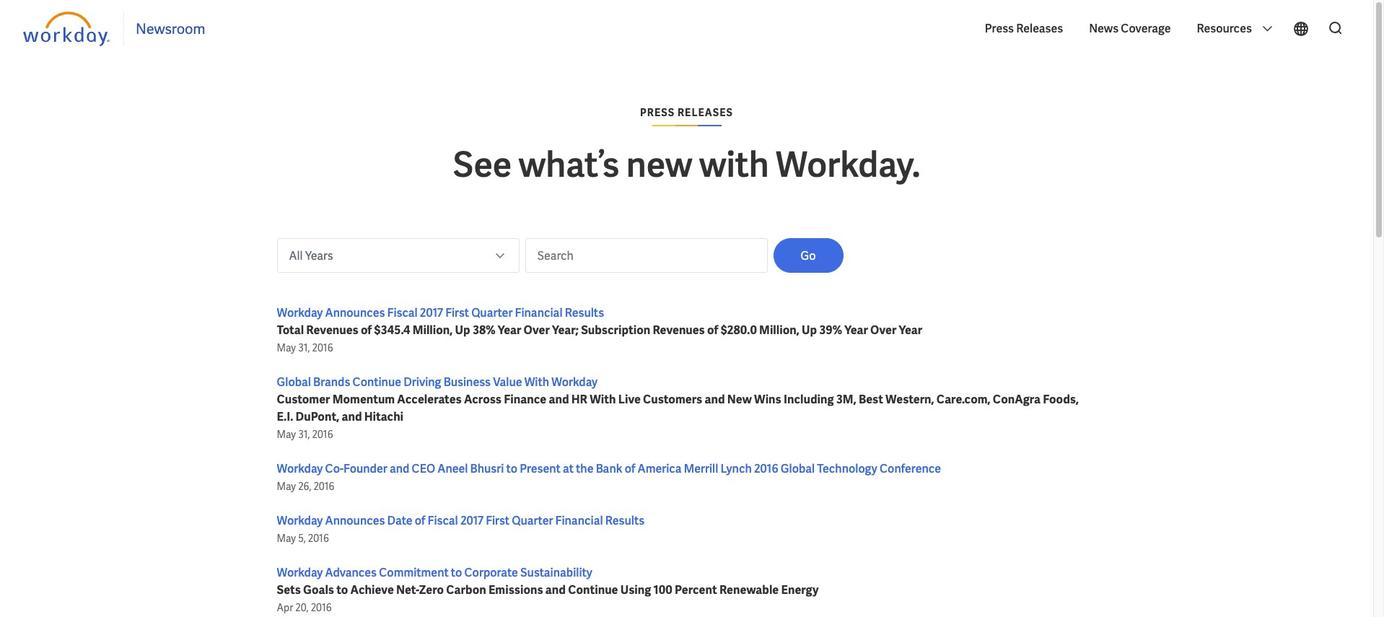 Task type: describe. For each thing, give the bounding box(es) containing it.
founder
[[344, 461, 388, 477]]

financial inside workday announces fiscal 2017 first quarter financial results total revenues of $345.4 million, up 38% year over year; subscription revenues of $280.0 million, up 39% year over year may 31, 2016
[[515, 305, 563, 321]]

ceo
[[412, 461, 435, 477]]

brands
[[313, 375, 350, 390]]

percent
[[675, 583, 718, 598]]

america
[[638, 461, 682, 477]]

38%
[[473, 323, 496, 338]]

news
[[1090, 21, 1119, 36]]

to inside workday co-founder and ceo aneel bhusri to present at the bank of america merrill lynch 2016 global technology conference may 26, 2016
[[507, 461, 518, 477]]

results inside workday announces date of fiscal 2017 first quarter financial results may 5, 2016
[[606, 513, 645, 529]]

31, inside the global brands continue driving business value with workday customer momentum accelerates across finance and hr with live customers and new wins including 3m, best western, care.com, conagra foods, e.i. dupont, and hitachi may 31, 2016
[[298, 428, 310, 441]]

may inside workday announces fiscal 2017 first quarter financial results total revenues of $345.4 million, up 38% year over year; subscription revenues of $280.0 million, up 39% year over year may 31, 2016
[[277, 342, 296, 355]]

wins
[[755, 392, 782, 407]]

workday advances commitment to corporate sustainability sets goals to achieve net-zero carbon emissions and continue using 100 percent renewable energy apr 20, 2016
[[277, 565, 819, 614]]

1 million, from the left
[[413, 323, 453, 338]]

releases
[[1017, 21, 1064, 36]]

workday co-founder and ceo aneel bhusri to present at the bank of america merrill lynch 2016 global technology conference link
[[277, 461, 942, 477]]

newsroom
[[136, 19, 205, 38]]

go to the newsroom homepage image
[[23, 12, 112, 46]]

the
[[576, 461, 594, 477]]

2016 inside workday announces fiscal 2017 first quarter financial results total revenues of $345.4 million, up 38% year over year; subscription revenues of $280.0 million, up 39% year over year may 31, 2016
[[312, 342, 333, 355]]

best
[[859, 392, 884, 407]]

first inside workday announces fiscal 2017 first quarter financial results total revenues of $345.4 million, up 38% year over year; subscription revenues of $280.0 million, up 39% year over year may 31, 2016
[[446, 305, 469, 321]]

customer
[[277, 392, 330, 407]]

care.com,
[[937, 392, 991, 407]]

across
[[464, 392, 502, 407]]

resources
[[1197, 21, 1255, 36]]

hitachi
[[364, 409, 404, 425]]

total
[[277, 323, 304, 338]]

bhusri
[[470, 461, 504, 477]]

workday announces fiscal 2017 first quarter financial results link
[[277, 305, 604, 321]]

merrill
[[684, 461, 719, 477]]

workday.
[[776, 142, 921, 187]]

press releases link
[[978, 10, 1071, 48]]

workday for may
[[277, 513, 323, 529]]

may inside workday announces date of fiscal 2017 first quarter financial results may 5, 2016
[[277, 532, 296, 545]]

workday for of
[[277, 305, 323, 321]]

fiscal inside workday announces fiscal 2017 first quarter financial results total revenues of $345.4 million, up 38% year over year; subscription revenues of $280.0 million, up 39% year over year may 31, 2016
[[387, 305, 418, 321]]

releases
[[678, 106, 734, 119]]

workday co-founder and ceo aneel bhusri to present at the bank of america merrill lynch 2016 global technology conference may 26, 2016
[[277, 461, 942, 493]]

sustainability
[[521, 565, 593, 581]]

press
[[985, 21, 1014, 36]]

co-
[[325, 461, 344, 477]]

2016 inside the global brands continue driving business value with workday customer momentum accelerates across finance and hr with live customers and new wins including 3m, best western, care.com, conagra foods, e.i. dupont, and hitachi may 31, 2016
[[312, 428, 333, 441]]

global inside the global brands continue driving business value with workday customer momentum accelerates across finance and hr with live customers and new wins including 3m, best western, care.com, conagra foods, e.i. dupont, and hitachi may 31, 2016
[[277, 375, 311, 390]]

quarter inside workday announces date of fiscal 2017 first quarter financial results may 5, 2016
[[512, 513, 553, 529]]

1 revenues from the left
[[306, 323, 359, 338]]

globe icon image
[[1293, 20, 1311, 38]]

date
[[387, 513, 413, 529]]

emissions
[[489, 583, 543, 598]]

conagra
[[993, 392, 1041, 407]]

2 million, from the left
[[760, 323, 800, 338]]

100
[[654, 583, 673, 598]]

of inside workday co-founder and ceo aneel bhusri to present at the bank of america merrill lynch 2016 global technology conference may 26, 2016
[[625, 461, 636, 477]]

1 horizontal spatial to
[[451, 565, 462, 581]]

advances
[[325, 565, 377, 581]]

1 over from the left
[[524, 323, 550, 338]]

present
[[520, 461, 561, 477]]

quarter inside workday announces fiscal 2017 first quarter financial results total revenues of $345.4 million, up 38% year over year; subscription revenues of $280.0 million, up 39% year over year may 31, 2016
[[472, 305, 513, 321]]

aneel
[[438, 461, 468, 477]]

zero
[[419, 583, 444, 598]]

bank
[[596, 461, 623, 477]]

workday announces date of fiscal 2017 first quarter financial results link
[[277, 513, 645, 529]]

continue inside workday advances commitment to corporate sustainability sets goals to achieve net-zero carbon emissions and continue using 100 percent renewable energy apr 20, 2016
[[568, 583, 618, 598]]

first inside workday announces date of fiscal 2017 first quarter financial results may 5, 2016
[[486, 513, 510, 529]]

3 year from the left
[[899, 323, 923, 338]]

lynch
[[721, 461, 752, 477]]

$280.0
[[721, 323, 757, 338]]

2017 inside workday announces fiscal 2017 first quarter financial results total revenues of $345.4 million, up 38% year over year; subscription revenues of $280.0 million, up 39% year over year may 31, 2016
[[420, 305, 443, 321]]

3m,
[[837, 392, 857, 407]]

western,
[[886, 392, 935, 407]]

net-
[[396, 583, 419, 598]]

finance
[[504, 392, 547, 407]]

apr
[[277, 601, 293, 614]]

2 year from the left
[[845, 323, 869, 338]]

corporate
[[465, 565, 518, 581]]

press releases
[[985, 21, 1064, 36]]

2 over from the left
[[871, 323, 897, 338]]

of left the $345.4
[[361, 323, 372, 338]]

using
[[621, 583, 652, 598]]

including
[[784, 392, 834, 407]]

workday announces fiscal 2017 first quarter financial results total revenues of $345.4 million, up 38% year over year; subscription revenues of $280.0 million, up 39% year over year may 31, 2016
[[277, 305, 923, 355]]



Task type: vqa. For each thing, say whether or not it's contained in the screenshot.
the rightmost Million,
yes



Task type: locate. For each thing, give the bounding box(es) containing it.
1 horizontal spatial fiscal
[[428, 513, 458, 529]]

may left 5,
[[277, 532, 296, 545]]

39%
[[820, 323, 843, 338]]

press
[[640, 106, 675, 119]]

results inside workday announces fiscal 2017 first quarter financial results total revenues of $345.4 million, up 38% year over year; subscription revenues of $280.0 million, up 39% year over year may 31, 2016
[[565, 305, 604, 321]]

at
[[563, 461, 574, 477]]

achieve
[[351, 583, 394, 598]]

year right 38%
[[498, 323, 522, 338]]

financial inside workday announces date of fiscal 2017 first quarter financial results may 5, 2016
[[556, 513, 603, 529]]

1 horizontal spatial revenues
[[653, 323, 705, 338]]

31, inside workday announces fiscal 2017 first quarter financial results total revenues of $345.4 million, up 38% year over year; subscription revenues of $280.0 million, up 39% year over year may 31, 2016
[[298, 342, 310, 355]]

workday inside workday announces fiscal 2017 first quarter financial results total revenues of $345.4 million, up 38% year over year; subscription revenues of $280.0 million, up 39% year over year may 31, 2016
[[277, 305, 323, 321]]

1 vertical spatial continue
[[568, 583, 618, 598]]

0 vertical spatial announces
[[325, 305, 385, 321]]

1 vertical spatial 2017
[[461, 513, 484, 529]]

fiscal inside workday announces date of fiscal 2017 first quarter financial results may 5, 2016
[[428, 513, 458, 529]]

dupont,
[[296, 409, 340, 425]]

1 vertical spatial to
[[451, 565, 462, 581]]

2017 down bhusri
[[461, 513, 484, 529]]

workday inside workday co-founder and ceo aneel bhusri to present at the bank of america merrill lynch 2016 global technology conference may 26, 2016
[[277, 461, 323, 477]]

2016 right the 26,
[[314, 480, 335, 493]]

2 31, from the top
[[298, 428, 310, 441]]

3 may from the top
[[277, 480, 296, 493]]

revenues
[[306, 323, 359, 338], [653, 323, 705, 338]]

renewable
[[720, 583, 779, 598]]

quarter
[[472, 305, 513, 321], [512, 513, 553, 529]]

0 vertical spatial first
[[446, 305, 469, 321]]

new
[[627, 142, 693, 187]]

2016 right 5,
[[308, 532, 329, 545]]

go
[[801, 248, 816, 264]]

technology
[[818, 461, 878, 477]]

1 vertical spatial first
[[486, 513, 510, 529]]

and left new
[[705, 392, 725, 407]]

2017 inside workday announces date of fiscal 2017 first quarter financial results may 5, 2016
[[461, 513, 484, 529]]

of right bank
[[625, 461, 636, 477]]

subscription
[[581, 323, 651, 338]]

1 vertical spatial financial
[[556, 513, 603, 529]]

news coverage link
[[1082, 10, 1179, 48]]

31, down the 'total'
[[298, 342, 310, 355]]

5,
[[298, 532, 306, 545]]

year up "western,"
[[899, 323, 923, 338]]

to down 'advances'
[[337, 583, 348, 598]]

workday announces date of fiscal 2017 first quarter financial results may 5, 2016
[[277, 513, 645, 545]]

fiscal right "date"
[[428, 513, 458, 529]]

1 vertical spatial quarter
[[512, 513, 553, 529]]

1 horizontal spatial first
[[486, 513, 510, 529]]

1 horizontal spatial results
[[606, 513, 645, 529]]

goals
[[303, 583, 334, 598]]

global
[[277, 375, 311, 390], [781, 461, 815, 477]]

0 horizontal spatial with
[[525, 375, 550, 390]]

see what's new with workday.
[[453, 142, 921, 187]]

announces inside workday announces date of fiscal 2017 first quarter financial results may 5, 2016
[[325, 513, 385, 529]]

0 vertical spatial with
[[525, 375, 550, 390]]

hr
[[572, 392, 588, 407]]

4 may from the top
[[277, 532, 296, 545]]

first up business at the left
[[446, 305, 469, 321]]

1 horizontal spatial million,
[[760, 323, 800, 338]]

news coverage
[[1090, 21, 1171, 36]]

workday inside the global brands continue driving business value with workday customer momentum accelerates across finance and hr with live customers and new wins including 3m, best western, care.com, conagra foods, e.i. dupont, and hitachi may 31, 2016
[[552, 375, 598, 390]]

to right bhusri
[[507, 461, 518, 477]]

up
[[455, 323, 471, 338], [802, 323, 817, 338]]

continue inside the global brands continue driving business value with workday customer momentum accelerates across finance and hr with live customers and new wins including 3m, best western, care.com, conagra foods, e.i. dupont, and hitachi may 31, 2016
[[353, 375, 401, 390]]

of inside workday announces date of fiscal 2017 first quarter financial results may 5, 2016
[[415, 513, 426, 529]]

continue down 'sustainability' at the left of page
[[568, 583, 618, 598]]

may inside workday co-founder and ceo aneel bhusri to present at the bank of america merrill lynch 2016 global technology conference may 26, 2016
[[277, 480, 296, 493]]

$345.4
[[374, 323, 410, 338]]

to
[[507, 461, 518, 477], [451, 565, 462, 581], [337, 583, 348, 598]]

global brands continue driving business value with workday link
[[277, 375, 598, 390]]

million,
[[413, 323, 453, 338], [760, 323, 800, 338]]

0 horizontal spatial revenues
[[306, 323, 359, 338]]

2016 right lynch
[[754, 461, 779, 477]]

driving
[[404, 375, 442, 390]]

2016 inside workday announces date of fiscal 2017 first quarter financial results may 5, 2016
[[308, 532, 329, 545]]

of
[[361, 323, 372, 338], [708, 323, 719, 338], [625, 461, 636, 477], [415, 513, 426, 529]]

over right 39%
[[871, 323, 897, 338]]

0 horizontal spatial up
[[455, 323, 471, 338]]

2016 down dupont,
[[312, 428, 333, 441]]

None search field
[[1319, 14, 1351, 44]]

1 horizontal spatial global
[[781, 461, 815, 477]]

financial down the
[[556, 513, 603, 529]]

1 up from the left
[[455, 323, 471, 338]]

may inside the global brands continue driving business value with workday customer momentum accelerates across finance and hr with live customers and new wins including 3m, best western, care.com, conagra foods, e.i. dupont, and hitachi may 31, 2016
[[277, 428, 296, 441]]

accelerates
[[397, 392, 462, 407]]

energy
[[782, 583, 819, 598]]

1 year from the left
[[498, 323, 522, 338]]

results up year;
[[565, 305, 604, 321]]

0 horizontal spatial fiscal
[[387, 305, 418, 321]]

fiscal up the $345.4
[[387, 305, 418, 321]]

and down the momentum at left bottom
[[342, 409, 362, 425]]

global up customer on the bottom of the page
[[277, 375, 311, 390]]

0 vertical spatial 31,
[[298, 342, 310, 355]]

of left $280.0
[[708, 323, 719, 338]]

0 horizontal spatial to
[[337, 583, 348, 598]]

1 horizontal spatial 2017
[[461, 513, 484, 529]]

workday up the 'total'
[[277, 305, 323, 321]]

newsroom link
[[136, 19, 205, 38]]

commitment
[[379, 565, 449, 581]]

may down the 'total'
[[277, 342, 296, 355]]

0 vertical spatial 2017
[[420, 305, 443, 321]]

1 vertical spatial global
[[781, 461, 815, 477]]

2 vertical spatial to
[[337, 583, 348, 598]]

and
[[549, 392, 569, 407], [705, 392, 725, 407], [342, 409, 362, 425], [390, 461, 410, 477], [546, 583, 566, 598]]

20,
[[296, 601, 309, 614]]

0 horizontal spatial continue
[[353, 375, 401, 390]]

0 horizontal spatial first
[[446, 305, 469, 321]]

global inside workday co-founder and ceo aneel bhusri to present at the bank of america merrill lynch 2016 global technology conference may 26, 2016
[[781, 461, 815, 477]]

0 horizontal spatial year
[[498, 323, 522, 338]]

first up "corporate"
[[486, 513, 510, 529]]

quarter down the present
[[512, 513, 553, 529]]

quarter up 38%
[[472, 305, 513, 321]]

workday inside workday advances commitment to corporate sustainability sets goals to achieve net-zero carbon emissions and continue using 100 percent renewable energy apr 20, 2016
[[277, 565, 323, 581]]

announces up the $345.4
[[325, 305, 385, 321]]

1 may from the top
[[277, 342, 296, 355]]

0 horizontal spatial results
[[565, 305, 604, 321]]

up left 39%
[[802, 323, 817, 338]]

press releases
[[640, 106, 734, 119]]

and left ceo
[[390, 461, 410, 477]]

0 horizontal spatial over
[[524, 323, 550, 338]]

see
[[453, 142, 512, 187]]

workday inside workday announces date of fiscal 2017 first quarter financial results may 5, 2016
[[277, 513, 323, 529]]

over
[[524, 323, 550, 338], [871, 323, 897, 338]]

0 vertical spatial to
[[507, 461, 518, 477]]

carbon
[[446, 583, 486, 598]]

coverage
[[1122, 21, 1171, 36]]

of right "date"
[[415, 513, 426, 529]]

2016
[[312, 342, 333, 355], [312, 428, 333, 441], [754, 461, 779, 477], [314, 480, 335, 493], [308, 532, 329, 545], [311, 601, 332, 614]]

year
[[498, 323, 522, 338], [845, 323, 869, 338], [899, 323, 923, 338]]

Search text field
[[525, 238, 768, 273]]

revenues left $280.0
[[653, 323, 705, 338]]

2016 up brands
[[312, 342, 333, 355]]

0 horizontal spatial global
[[277, 375, 311, 390]]

0 vertical spatial global
[[277, 375, 311, 390]]

continue
[[353, 375, 401, 390], [568, 583, 618, 598]]

results down workday co-founder and ceo aneel bhusri to present at the bank of america merrill lynch 2016 global technology conference may 26, 2016
[[606, 513, 645, 529]]

with right 'hr' in the left of the page
[[590, 392, 616, 407]]

up left 38%
[[455, 323, 471, 338]]

with up 'finance'
[[525, 375, 550, 390]]

2 horizontal spatial to
[[507, 461, 518, 477]]

what's
[[519, 142, 620, 187]]

announces for date
[[325, 513, 385, 529]]

customers
[[643, 392, 703, 407]]

workday
[[277, 305, 323, 321], [552, 375, 598, 390], [277, 461, 323, 477], [277, 513, 323, 529], [277, 565, 323, 581]]

0 vertical spatial quarter
[[472, 305, 513, 321]]

1 horizontal spatial year
[[845, 323, 869, 338]]

financial up year;
[[515, 305, 563, 321]]

conference
[[880, 461, 942, 477]]

announces inside workday announces fiscal 2017 first quarter financial results total revenues of $345.4 million, up 38% year over year; subscription revenues of $280.0 million, up 39% year over year may 31, 2016
[[325, 305, 385, 321]]

2 up from the left
[[802, 323, 817, 338]]

1 horizontal spatial over
[[871, 323, 897, 338]]

may
[[277, 342, 296, 355], [277, 428, 296, 441], [277, 480, 296, 493], [277, 532, 296, 545]]

1 horizontal spatial up
[[802, 323, 817, 338]]

1 vertical spatial fiscal
[[428, 513, 458, 529]]

0 vertical spatial results
[[565, 305, 604, 321]]

e.i.
[[277, 409, 293, 425]]

2016 down "goals"
[[311, 601, 332, 614]]

business
[[444, 375, 491, 390]]

fiscal
[[387, 305, 418, 321], [428, 513, 458, 529]]

announces for fiscal
[[325, 305, 385, 321]]

and left 'hr' in the left of the page
[[549, 392, 569, 407]]

with
[[525, 375, 550, 390], [590, 392, 616, 407]]

year;
[[552, 323, 579, 338]]

workday up 5,
[[277, 513, 323, 529]]

announces left "date"
[[325, 513, 385, 529]]

0 vertical spatial financial
[[515, 305, 563, 321]]

31,
[[298, 342, 310, 355], [298, 428, 310, 441]]

and down 'sustainability' at the left of page
[[546, 583, 566, 598]]

results
[[565, 305, 604, 321], [606, 513, 645, 529]]

global brands continue driving business value with workday customer momentum accelerates across finance and hr with live customers and new wins including 3m, best western, care.com, conagra foods, e.i. dupont, and hitachi may 31, 2016
[[277, 375, 1079, 441]]

million, right $280.0
[[760, 323, 800, 338]]

with
[[700, 142, 769, 187]]

1 horizontal spatial with
[[590, 392, 616, 407]]

year right 39%
[[845, 323, 869, 338]]

and inside workday advances commitment to corporate sustainability sets goals to achieve net-zero carbon emissions and continue using 100 percent renewable energy apr 20, 2016
[[546, 583, 566, 598]]

workday up the 26,
[[277, 461, 323, 477]]

may down e.i. on the left of page
[[277, 428, 296, 441]]

2 may from the top
[[277, 428, 296, 441]]

workday up sets
[[277, 565, 323, 581]]

global left "technology"
[[781, 461, 815, 477]]

go button
[[774, 238, 844, 273]]

continue up the momentum at left bottom
[[353, 375, 401, 390]]

workday for the
[[277, 461, 323, 477]]

may left the 26,
[[277, 480, 296, 493]]

1 vertical spatial with
[[590, 392, 616, 407]]

0 vertical spatial fiscal
[[387, 305, 418, 321]]

new
[[728, 392, 752, 407]]

2016 inside workday advances commitment to corporate sustainability sets goals to achieve net-zero carbon emissions and continue using 100 percent renewable energy apr 20, 2016
[[311, 601, 332, 614]]

2 revenues from the left
[[653, 323, 705, 338]]

1 announces from the top
[[325, 305, 385, 321]]

financial
[[515, 305, 563, 321], [556, 513, 603, 529]]

2017
[[420, 305, 443, 321], [461, 513, 484, 529]]

value
[[493, 375, 522, 390]]

over left year;
[[524, 323, 550, 338]]

1 vertical spatial announces
[[325, 513, 385, 529]]

0 horizontal spatial 2017
[[420, 305, 443, 321]]

revenues right the 'total'
[[306, 323, 359, 338]]

1 horizontal spatial continue
[[568, 583, 618, 598]]

0 vertical spatial continue
[[353, 375, 401, 390]]

31, down dupont,
[[298, 428, 310, 441]]

1 vertical spatial 31,
[[298, 428, 310, 441]]

to up carbon
[[451, 565, 462, 581]]

26,
[[298, 480, 312, 493]]

0 horizontal spatial million,
[[413, 323, 453, 338]]

2 horizontal spatial year
[[899, 323, 923, 338]]

1 31, from the top
[[298, 342, 310, 355]]

live
[[619, 392, 641, 407]]

workday advances commitment to corporate sustainability link
[[277, 565, 593, 581]]

workday for net-
[[277, 565, 323, 581]]

2017 up global brands continue driving business value with workday link in the left of the page
[[420, 305, 443, 321]]

workday up 'hr' in the left of the page
[[552, 375, 598, 390]]

1 vertical spatial results
[[606, 513, 645, 529]]

and inside workday co-founder and ceo aneel bhusri to present at the bank of america merrill lynch 2016 global technology conference may 26, 2016
[[390, 461, 410, 477]]

resources link
[[1190, 10, 1282, 48]]

announces
[[325, 305, 385, 321], [325, 513, 385, 529]]

million, down workday announces fiscal 2017 first quarter financial results 'link'
[[413, 323, 453, 338]]

2 announces from the top
[[325, 513, 385, 529]]

momentum
[[333, 392, 395, 407]]

foods,
[[1043, 392, 1079, 407]]

sets
[[277, 583, 301, 598]]



